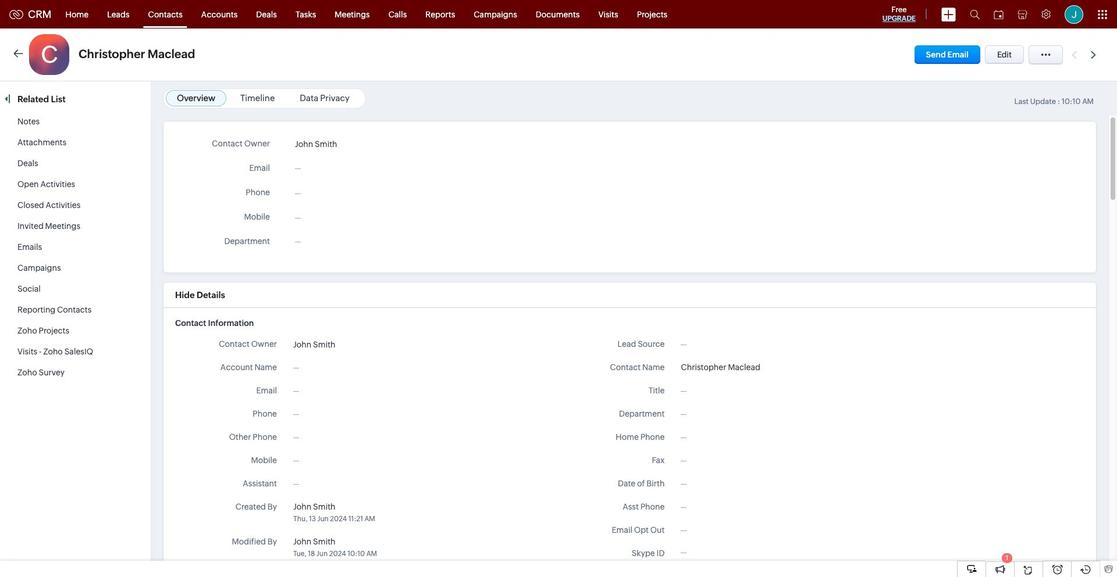 Task type: locate. For each thing, give the bounding box(es) containing it.
search element
[[963, 0, 987, 29]]

create menu image
[[942, 7, 956, 21]]

search image
[[970, 9, 980, 19]]

next record image
[[1091, 51, 1099, 58]]

profile image
[[1065, 5, 1084, 24]]

logo image
[[9, 10, 23, 19]]

profile element
[[1058, 0, 1091, 28]]

create menu element
[[935, 0, 963, 28]]



Task type: describe. For each thing, give the bounding box(es) containing it.
calendar image
[[994, 10, 1004, 19]]

previous record image
[[1072, 51, 1077, 58]]



Task type: vqa. For each thing, say whether or not it's contained in the screenshot.
Profile icon on the top right
yes



